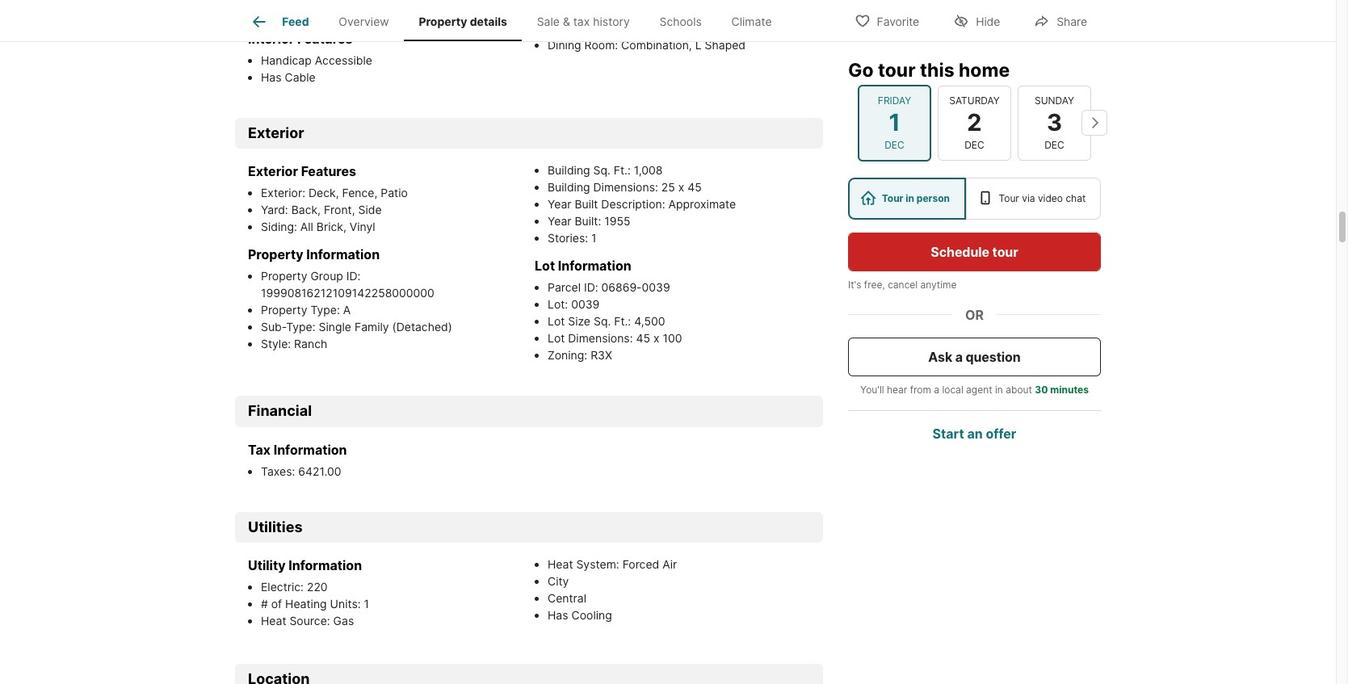 Task type: vqa. For each thing, say whether or not it's contained in the screenshot.
bottom 1
yes



Task type: describe. For each thing, give the bounding box(es) containing it.
dec for 2
[[965, 138, 985, 150]]

units:
[[330, 597, 361, 611]]

interior
[[248, 31, 294, 47]]

1 vertical spatial in
[[995, 383, 1003, 395]]

source:
[[290, 614, 330, 628]]

share
[[1057, 14, 1088, 28]]

saturday
[[950, 94, 1000, 106]]

anytime
[[921, 278, 957, 290]]

main bath: full bath
[[261, 4, 367, 18]]

full
[[321, 4, 339, 18]]

0 horizontal spatial a
[[934, 383, 940, 395]]

cooling
[[572, 609, 612, 622]]

tax information taxes: 6421.00
[[248, 442, 347, 478]]

hide button
[[940, 4, 1014, 37]]

property left group
[[261, 269, 307, 283]]

2 year from the top
[[548, 214, 572, 228]]

schedule tour
[[931, 243, 1019, 259]]

via
[[1022, 191, 1035, 204]]

a
[[343, 303, 351, 317]]

tour in person option
[[848, 177, 966, 219]]

1 horizontal spatial 0039
[[642, 281, 670, 294]]

about
[[1006, 383, 1033, 395]]

room:
[[585, 38, 618, 52]]

share button
[[1021, 4, 1101, 37]]

sale & tax history
[[537, 15, 630, 28]]

city
[[548, 575, 569, 588]]

hear
[[887, 383, 908, 395]]

list box containing tour in person
[[848, 177, 1101, 219]]

1955
[[605, 214, 631, 228]]

r3x
[[591, 348, 612, 362]]

information for property
[[306, 247, 380, 263]]

in inside option
[[906, 191, 915, 204]]

1 inside 'building sq. ft.: 1,008 building dimensions: 25 x 45 year built description: approximate year built: 1955 stories: 1'
[[592, 231, 597, 245]]

a inside 'button'
[[956, 348, 963, 364]]

lot:
[[548, 298, 568, 311]]

schools
[[660, 15, 702, 28]]

built
[[575, 197, 598, 211]]

x inside lot information parcel id: 06869-0039 lot: 0039 lot size sq. ft.: 4,500 lot dimensions: 45 x 100 zoning: r3x
[[654, 331, 660, 345]]

heat inside the utility information electric: 220 # of heating units: 1 heat source: gas
[[261, 614, 286, 628]]

2 vertical spatial type:
[[286, 320, 316, 334]]

information for lot
[[558, 258, 632, 274]]

vinyl
[[350, 220, 375, 234]]

free,
[[864, 278, 885, 290]]

x inside 'building sq. ft.: 1,008 building dimensions: 25 x 45 year built description: approximate year built: 1955 stories: 1'
[[678, 180, 685, 194]]

air
[[663, 558, 677, 571]]

06869-
[[602, 281, 642, 294]]

sq. inside lot information parcel id: 06869-0039 lot: 0039 lot size sq. ft.: 4,500 lot dimensions: 45 x 100 zoning: r3x
[[594, 315, 611, 328]]

cable
[[285, 70, 316, 84]]

favorite button
[[841, 4, 933, 37]]

tax
[[573, 15, 590, 28]]

features for exterior
[[301, 163, 356, 180]]

information for utility
[[289, 558, 362, 574]]

description: inside basement description: finished basement type: dining room: combination, l shaped
[[604, 4, 668, 18]]

property inside property details tab
[[419, 15, 467, 28]]

front,
[[324, 203, 355, 217]]

home
[[959, 58, 1010, 81]]

agent
[[966, 383, 993, 395]]

cancel
[[888, 278, 918, 290]]

1 vertical spatial lot
[[548, 315, 565, 328]]

dining
[[548, 38, 581, 52]]

you'll hear from a local agent in about 30 minutes
[[861, 383, 1089, 395]]

1 inside the utility information electric: 220 # of heating units: 1 heat source: gas
[[364, 597, 369, 611]]

3
[[1047, 108, 1063, 136]]

tour via video chat
[[999, 191, 1086, 204]]

ft.: inside 'building sq. ft.: 1,008 building dimensions: 25 x 45 year built description: approximate year built: 1955 stories: 1'
[[614, 163, 631, 177]]

friday
[[878, 94, 912, 106]]

back,
[[291, 203, 321, 217]]

1 vertical spatial type:
[[311, 303, 340, 317]]

system:
[[576, 558, 619, 571]]

history
[[593, 15, 630, 28]]

tab list containing feed
[[235, 0, 800, 41]]

45 inside 'building sq. ft.: 1,008 building dimensions: 25 x 45 year built description: approximate year built: 1955 stories: 1'
[[688, 180, 702, 194]]

saturday 2 dec
[[950, 94, 1000, 150]]

it's free, cancel anytime
[[848, 278, 957, 290]]

property up sub-
[[261, 303, 307, 317]]

bath:
[[290, 4, 318, 18]]

offer
[[986, 425, 1017, 441]]

central
[[548, 592, 587, 605]]

go
[[848, 58, 874, 81]]

tour for tour via video chat
[[999, 191, 1020, 204]]

type: inside basement description: finished basement type: dining room: combination, l shaped
[[604, 21, 634, 35]]

#
[[261, 597, 268, 611]]

group
[[311, 269, 343, 283]]

100
[[663, 331, 682, 345]]

tour for tour in person
[[882, 191, 904, 204]]

parcel
[[548, 281, 581, 294]]

1 year from the top
[[548, 197, 572, 211]]

lot information parcel id: 06869-0039 lot: 0039 lot size sq. ft.: 4,500 lot dimensions: 45 x 100 zoning: r3x
[[535, 258, 682, 362]]

dec for 1
[[885, 138, 905, 150]]

gas
[[333, 614, 354, 628]]

2
[[967, 108, 982, 136]]

deck,
[[309, 186, 339, 200]]

feed
[[282, 15, 309, 28]]

dimensions: inside lot information parcel id: 06869-0039 lot: 0039 lot size sq. ft.: 4,500 lot dimensions: 45 x 100 zoning: r3x
[[568, 331, 633, 345]]

utilities
[[248, 519, 303, 535]]

tour in person
[[882, 191, 950, 204]]

minutes
[[1051, 383, 1089, 395]]

interior features handicap accessible has cable
[[248, 31, 372, 84]]

has inside heat system: forced air city central has cooling
[[548, 609, 568, 622]]

ft.: inside lot information parcel id: 06869-0039 lot: 0039 lot size sq. ft.: 4,500 lot dimensions: 45 x 100 zoning: r3x
[[614, 315, 631, 328]]

an
[[968, 425, 983, 441]]

taxes:
[[261, 464, 295, 478]]

feed link
[[250, 12, 309, 32]]

bath
[[342, 4, 367, 18]]

overview tab
[[324, 2, 404, 41]]

zoning:
[[548, 348, 588, 362]]

id: inside lot information parcel id: 06869-0039 lot: 0039 lot size sq. ft.: 4,500 lot dimensions: 45 x 100 zoning: r3x
[[584, 281, 598, 294]]

single
[[319, 320, 351, 334]]

local
[[942, 383, 964, 395]]

yard:
[[261, 203, 288, 217]]

basement description: finished basement type: dining room: combination, l shaped
[[548, 4, 746, 52]]

handicap
[[261, 53, 312, 67]]

tour via video chat option
[[966, 177, 1101, 219]]

friday 1 dec
[[878, 94, 912, 150]]

chat
[[1066, 191, 1086, 204]]



Task type: locate. For each thing, give the bounding box(es) containing it.
heat inside heat system: forced air city central has cooling
[[548, 558, 573, 571]]

1 vertical spatial 45
[[636, 331, 650, 345]]

45 up approximate
[[688, 180, 702, 194]]

0 vertical spatial exterior
[[248, 124, 304, 141]]

lot up parcel at the left
[[535, 258, 555, 274]]

tour left the person
[[882, 191, 904, 204]]

1 vertical spatial ft.:
[[614, 315, 631, 328]]

2 dec from the left
[[965, 138, 985, 150]]

shaped
[[705, 38, 746, 52]]

1 down the friday
[[889, 108, 901, 136]]

1 vertical spatial x
[[654, 331, 660, 345]]

1 horizontal spatial tour
[[999, 191, 1020, 204]]

0 vertical spatial building
[[548, 163, 590, 177]]

2 vertical spatial lot
[[548, 331, 565, 345]]

information up the 220
[[289, 558, 362, 574]]

sale
[[537, 15, 560, 28]]

accessible
[[315, 53, 372, 67]]

heat down of
[[261, 614, 286, 628]]

0 vertical spatial 0039
[[642, 281, 670, 294]]

exterior inside 'exterior features exterior: deck, fence, patio yard: back, front, side siding: all brick, vinyl'
[[248, 163, 298, 180]]

utility information electric: 220 # of heating units: 1 heat source: gas
[[248, 558, 369, 628]]

features for interior
[[297, 31, 353, 47]]

1 basement from the top
[[548, 4, 601, 18]]

sq. inside 'building sq. ft.: 1,008 building dimensions: 25 x 45 year built description: approximate year built: 1955 stories: 1'
[[594, 163, 611, 177]]

a right from
[[934, 383, 940, 395]]

dec inside friday 1 dec
[[885, 138, 905, 150]]

2 building from the top
[[548, 180, 590, 194]]

3 dec from the left
[[1045, 138, 1065, 150]]

schools tab
[[645, 2, 717, 41]]

1 horizontal spatial 1
[[592, 231, 597, 245]]

0 vertical spatial lot
[[535, 258, 555, 274]]

financial
[[248, 403, 312, 420]]

1 vertical spatial a
[[934, 383, 940, 395]]

start an offer link
[[933, 425, 1017, 441]]

0 horizontal spatial 1
[[364, 597, 369, 611]]

type: up ranch
[[286, 320, 316, 334]]

id: up 19990816212109142258000000
[[346, 269, 361, 283]]

exterior:
[[261, 186, 305, 200]]

approximate
[[669, 197, 736, 211]]

tour inside option
[[882, 191, 904, 204]]

1 vertical spatial 1
[[592, 231, 597, 245]]

dec for 3
[[1045, 138, 1065, 150]]

0 vertical spatial has
[[261, 70, 282, 84]]

1 horizontal spatial id:
[[584, 281, 598, 294]]

1 vertical spatial tour
[[993, 243, 1019, 259]]

description: inside 'building sq. ft.: 1,008 building dimensions: 25 x 45 year built description: approximate year built: 1955 stories: 1'
[[601, 197, 665, 211]]

0 horizontal spatial id:
[[346, 269, 361, 283]]

1 horizontal spatial x
[[678, 180, 685, 194]]

year left built
[[548, 197, 572, 211]]

1 vertical spatial description:
[[601, 197, 665, 211]]

id: right parcel at the left
[[584, 281, 598, 294]]

overview
[[339, 15, 389, 28]]

finished
[[672, 4, 716, 18]]

45 down 4,500 on the left top of the page
[[636, 331, 650, 345]]

1 right the units:
[[364, 597, 369, 611]]

2 horizontal spatial dec
[[1045, 138, 1065, 150]]

1,008
[[634, 163, 663, 177]]

year up stories:
[[548, 214, 572, 228]]

dimensions: down 1,008
[[594, 180, 658, 194]]

main
[[261, 4, 287, 18]]

dimensions: inside 'building sq. ft.: 1,008 building dimensions: 25 x 45 year built description: approximate year built: 1955 stories: 1'
[[594, 180, 658, 194]]

0 vertical spatial basement
[[548, 4, 601, 18]]

30
[[1035, 383, 1048, 395]]

description: up 'combination,'
[[604, 4, 668, 18]]

in
[[906, 191, 915, 204], [995, 383, 1003, 395]]

0 horizontal spatial dec
[[885, 138, 905, 150]]

this
[[920, 58, 955, 81]]

0 vertical spatial ft.:
[[614, 163, 631, 177]]

property left details
[[419, 15, 467, 28]]

information inside the utility information electric: 220 # of heating units: 1 heat source: gas
[[289, 558, 362, 574]]

video
[[1038, 191, 1063, 204]]

1 horizontal spatial has
[[548, 609, 568, 622]]

0 horizontal spatial tour
[[878, 58, 916, 81]]

information for tax
[[274, 442, 347, 458]]

it's
[[848, 278, 862, 290]]

go tour this home
[[848, 58, 1010, 81]]

2 exterior from the top
[[248, 163, 298, 180]]

exterior features exterior: deck, fence, patio yard: back, front, side siding: all brick, vinyl
[[248, 163, 408, 234]]

forced
[[623, 558, 660, 571]]

tour up the friday
[[878, 58, 916, 81]]

0 horizontal spatial 45
[[636, 331, 650, 345]]

2 sq. from the top
[[594, 315, 611, 328]]

ft.: left 4,500 on the left top of the page
[[614, 315, 631, 328]]

220
[[307, 580, 328, 594]]

1 vertical spatial 0039
[[571, 298, 600, 311]]

0 vertical spatial dimensions:
[[594, 180, 658, 194]]

has down handicap
[[261, 70, 282, 84]]

property down siding:
[[248, 247, 303, 263]]

1 vertical spatial has
[[548, 609, 568, 622]]

tour right schedule
[[993, 243, 1019, 259]]

1 vertical spatial building
[[548, 180, 590, 194]]

climate
[[732, 15, 772, 28]]

ft.: left 1,008
[[614, 163, 631, 177]]

features up deck,
[[301, 163, 356, 180]]

2 vertical spatial 1
[[364, 597, 369, 611]]

&
[[563, 15, 570, 28]]

0 horizontal spatial in
[[906, 191, 915, 204]]

exterior
[[248, 124, 304, 141], [248, 163, 298, 180]]

tour
[[882, 191, 904, 204], [999, 191, 1020, 204]]

id: inside property information property group id: 19990816212109142258000000 property type: a sub-type: single family (detached) style: ranch
[[346, 269, 361, 283]]

climate tab
[[717, 2, 787, 41]]

dec inside sunday 3 dec
[[1045, 138, 1065, 150]]

type: up room:
[[604, 21, 634, 35]]

tax
[[248, 442, 271, 458]]

information inside "tax information taxes: 6421.00"
[[274, 442, 347, 458]]

heat up city
[[548, 558, 573, 571]]

size
[[568, 315, 591, 328]]

x
[[678, 180, 685, 194], [654, 331, 660, 345]]

schedule tour button
[[848, 232, 1101, 271]]

features down full
[[297, 31, 353, 47]]

sub-
[[261, 320, 286, 334]]

details
[[470, 15, 507, 28]]

6421.00
[[298, 464, 341, 478]]

1 building from the top
[[548, 163, 590, 177]]

person
[[917, 191, 950, 204]]

features inside 'exterior features exterior: deck, fence, patio yard: back, front, side siding: all brick, vinyl'
[[301, 163, 356, 180]]

1 vertical spatial features
[[301, 163, 356, 180]]

0 vertical spatial year
[[548, 197, 572, 211]]

x left 100
[[654, 331, 660, 345]]

information up 6421.00
[[274, 442, 347, 458]]

sq. right size
[[594, 315, 611, 328]]

sale & tax history tab
[[522, 2, 645, 41]]

exterior for exterior features exterior: deck, fence, patio yard: back, front, side siding: all brick, vinyl
[[248, 163, 298, 180]]

0039 up 4,500 on the left top of the page
[[642, 281, 670, 294]]

1 vertical spatial dimensions:
[[568, 331, 633, 345]]

sq. up built
[[594, 163, 611, 177]]

0 vertical spatial features
[[297, 31, 353, 47]]

features
[[297, 31, 353, 47], [301, 163, 356, 180]]

from
[[910, 383, 932, 395]]

next image
[[1082, 110, 1108, 136]]

1 vertical spatial heat
[[261, 614, 286, 628]]

of
[[271, 597, 282, 611]]

type: up single
[[311, 303, 340, 317]]

building
[[548, 163, 590, 177], [548, 180, 590, 194]]

question
[[966, 348, 1021, 364]]

2 basement from the top
[[548, 21, 601, 35]]

dec inside saturday 2 dec
[[965, 138, 985, 150]]

0 vertical spatial tour
[[878, 58, 916, 81]]

ft.:
[[614, 163, 631, 177], [614, 315, 631, 328]]

heat system: forced air city central has cooling
[[548, 558, 677, 622]]

electric:
[[261, 580, 304, 594]]

list box
[[848, 177, 1101, 219]]

tab list
[[235, 0, 800, 41]]

information up group
[[306, 247, 380, 263]]

0 vertical spatial a
[[956, 348, 963, 364]]

lot up zoning:
[[548, 331, 565, 345]]

family
[[355, 320, 389, 334]]

dec
[[885, 138, 905, 150], [965, 138, 985, 150], [1045, 138, 1065, 150]]

0 vertical spatial sq.
[[594, 163, 611, 177]]

0 horizontal spatial heat
[[261, 614, 286, 628]]

0 vertical spatial in
[[906, 191, 915, 204]]

1 horizontal spatial a
[[956, 348, 963, 364]]

0 vertical spatial 45
[[688, 180, 702, 194]]

id:
[[346, 269, 361, 283], [584, 281, 598, 294]]

tour left 'via'
[[999, 191, 1020, 204]]

2 tour from the left
[[999, 191, 1020, 204]]

1 horizontal spatial in
[[995, 383, 1003, 395]]

1 tour from the left
[[882, 191, 904, 204]]

information up 06869-
[[558, 258, 632, 274]]

side
[[358, 203, 382, 217]]

fence,
[[342, 186, 378, 200]]

description: up 1955
[[601, 197, 665, 211]]

in left the person
[[906, 191, 915, 204]]

0 vertical spatial x
[[678, 180, 685, 194]]

dec down the friday
[[885, 138, 905, 150]]

dimensions:
[[594, 180, 658, 194], [568, 331, 633, 345]]

siding:
[[261, 220, 297, 234]]

1 vertical spatial exterior
[[248, 163, 298, 180]]

1 horizontal spatial dec
[[965, 138, 985, 150]]

1 vertical spatial sq.
[[594, 315, 611, 328]]

45
[[688, 180, 702, 194], [636, 331, 650, 345]]

has down central
[[548, 609, 568, 622]]

a right 'ask' in the bottom right of the page
[[956, 348, 963, 364]]

(detached)
[[392, 320, 452, 334]]

ranch
[[294, 337, 327, 351]]

dimensions: up the r3x
[[568, 331, 633, 345]]

1 sq. from the top
[[594, 163, 611, 177]]

0039 up size
[[571, 298, 600, 311]]

in right agent
[[995, 383, 1003, 395]]

0 horizontal spatial 0039
[[571, 298, 600, 311]]

0 vertical spatial 1
[[889, 108, 901, 136]]

1 exterior from the top
[[248, 124, 304, 141]]

19990816212109142258000000
[[261, 286, 435, 300]]

tour for schedule
[[993, 243, 1019, 259]]

dec down 3
[[1045, 138, 1065, 150]]

0 vertical spatial type:
[[604, 21, 634, 35]]

has inside interior features handicap accessible has cable
[[261, 70, 282, 84]]

1 inside friday 1 dec
[[889, 108, 901, 136]]

0 vertical spatial heat
[[548, 558, 573, 571]]

property details tab
[[404, 2, 522, 41]]

1 vertical spatial year
[[548, 214, 572, 228]]

ask a question button
[[848, 337, 1101, 376]]

dec down 2
[[965, 138, 985, 150]]

combination,
[[621, 38, 692, 52]]

0 vertical spatial description:
[[604, 4, 668, 18]]

sunday
[[1035, 94, 1075, 106]]

building sq. ft.: 1,008 building dimensions: 25 x 45 year built description: approximate year built: 1955 stories: 1
[[548, 163, 736, 245]]

25
[[662, 180, 675, 194]]

heating
[[285, 597, 327, 611]]

1 horizontal spatial 45
[[688, 180, 702, 194]]

utility
[[248, 558, 286, 574]]

tour
[[878, 58, 916, 81], [993, 243, 1019, 259]]

sunday 3 dec
[[1035, 94, 1075, 150]]

1 dec from the left
[[885, 138, 905, 150]]

1 horizontal spatial tour
[[993, 243, 1019, 259]]

1 down built:
[[592, 231, 597, 245]]

information inside property information property group id: 19990816212109142258000000 property type: a sub-type: single family (detached) style: ranch
[[306, 247, 380, 263]]

45 inside lot information parcel id: 06869-0039 lot: 0039 lot size sq. ft.: 4,500 lot dimensions: 45 x 100 zoning: r3x
[[636, 331, 650, 345]]

patio
[[381, 186, 408, 200]]

exterior for exterior
[[248, 124, 304, 141]]

ask
[[929, 348, 953, 364]]

1 horizontal spatial heat
[[548, 558, 573, 571]]

0 horizontal spatial has
[[261, 70, 282, 84]]

0 horizontal spatial x
[[654, 331, 660, 345]]

None button
[[858, 85, 932, 161], [938, 85, 1012, 160], [1018, 85, 1092, 160], [858, 85, 932, 161], [938, 85, 1012, 160], [1018, 85, 1092, 160]]

information inside lot information parcel id: 06869-0039 lot: 0039 lot size sq. ft.: 4,500 lot dimensions: 45 x 100 zoning: r3x
[[558, 258, 632, 274]]

property details
[[419, 15, 507, 28]]

tour inside option
[[999, 191, 1020, 204]]

style:
[[261, 337, 291, 351]]

x right 25
[[678, 180, 685, 194]]

property information property group id: 19990816212109142258000000 property type: a sub-type: single family (detached) style: ranch
[[248, 247, 452, 351]]

built:
[[575, 214, 601, 228]]

tour inside button
[[993, 243, 1019, 259]]

1 vertical spatial basement
[[548, 21, 601, 35]]

hide
[[976, 14, 1001, 28]]

tour for go
[[878, 58, 916, 81]]

lot down lot:
[[548, 315, 565, 328]]

2 horizontal spatial 1
[[889, 108, 901, 136]]

features inside interior features handicap accessible has cable
[[297, 31, 353, 47]]

lot
[[535, 258, 555, 274], [548, 315, 565, 328], [548, 331, 565, 345]]

0 horizontal spatial tour
[[882, 191, 904, 204]]



